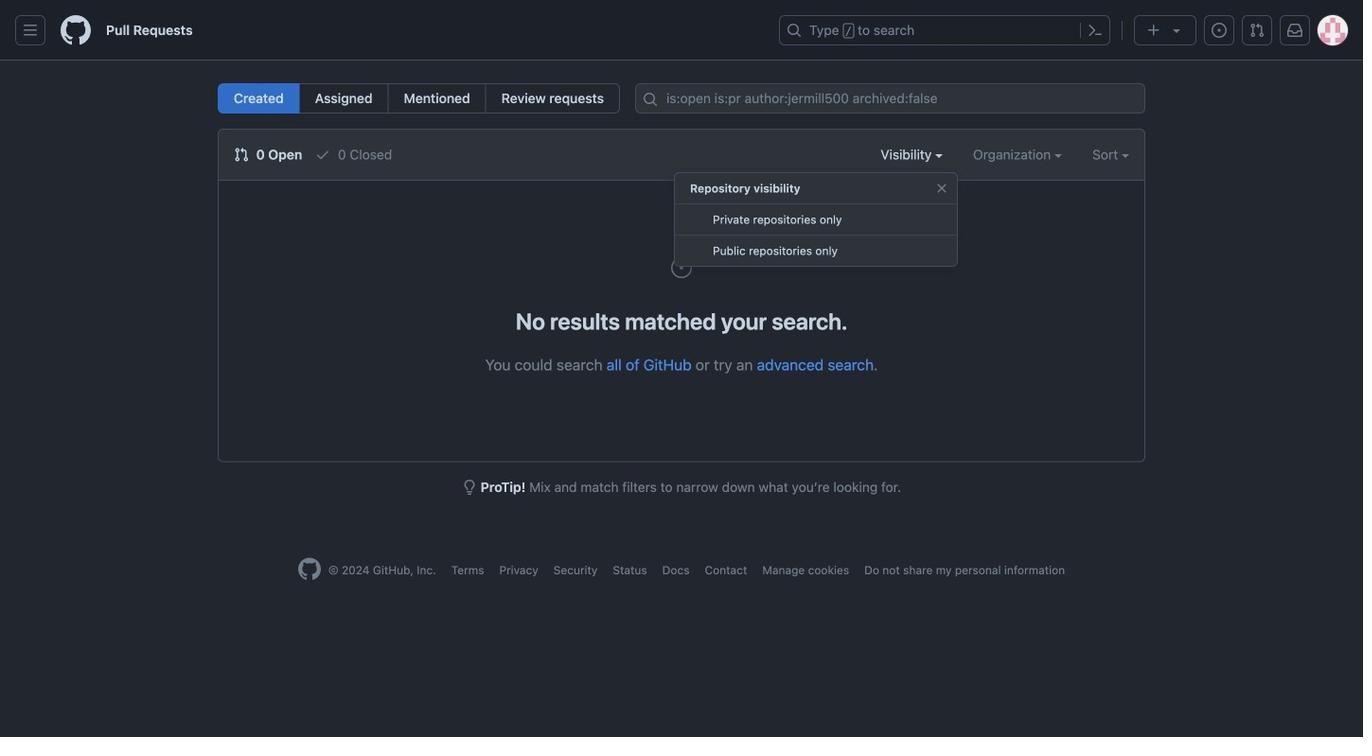 Task type: vqa. For each thing, say whether or not it's contained in the screenshot.
Homepage icon
yes



Task type: describe. For each thing, give the bounding box(es) containing it.
check image
[[315, 147, 331, 162]]

1 vertical spatial homepage image
[[298, 558, 321, 581]]

notifications image
[[1287, 23, 1302, 38]]

pull requests element
[[218, 83, 620, 114]]

close menu image
[[934, 181, 949, 196]]

issue opened image
[[1212, 23, 1227, 38]]

plus image
[[1146, 23, 1161, 38]]



Task type: locate. For each thing, give the bounding box(es) containing it.
0 horizontal spatial git pull request image
[[234, 147, 249, 162]]

search image
[[643, 92, 658, 107]]

command palette image
[[1088, 23, 1103, 38]]

Search all issues text field
[[635, 83, 1145, 114]]

git pull request image left check icon
[[234, 147, 249, 162]]

issue opened image
[[670, 257, 693, 279]]

1 horizontal spatial homepage image
[[298, 558, 321, 581]]

1 horizontal spatial git pull request image
[[1249, 23, 1265, 38]]

Issues search field
[[635, 83, 1145, 114]]

git pull request image right issue opened icon
[[1249, 23, 1265, 38]]

triangle down image
[[1169, 23, 1184, 38]]

light bulb image
[[462, 480, 477, 495]]

homepage image
[[61, 15, 91, 45], [298, 558, 321, 581]]

1 vertical spatial git pull request image
[[234, 147, 249, 162]]

0 horizontal spatial homepage image
[[61, 15, 91, 45]]

0 vertical spatial homepage image
[[61, 15, 91, 45]]

git pull request image
[[1249, 23, 1265, 38], [234, 147, 249, 162]]

0 vertical spatial git pull request image
[[1249, 23, 1265, 38]]



